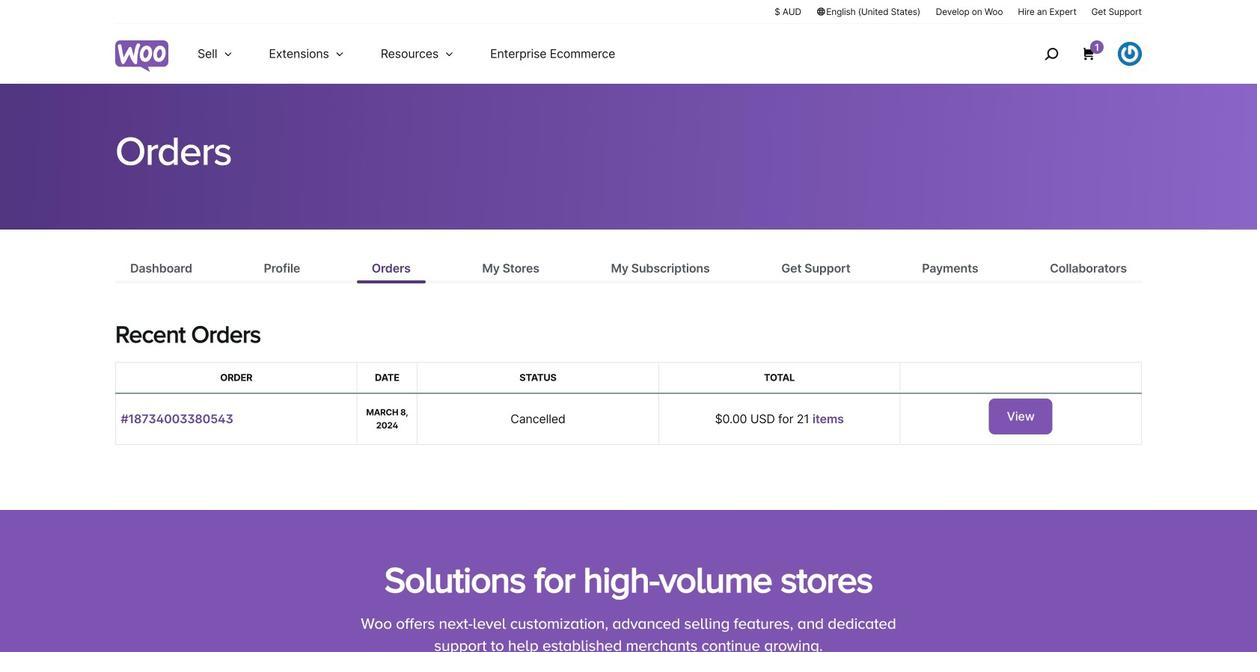 Task type: locate. For each thing, give the bounding box(es) containing it.
search image
[[1040, 42, 1064, 66]]

service navigation menu element
[[1013, 30, 1142, 78]]

open account menu image
[[1118, 42, 1142, 66]]



